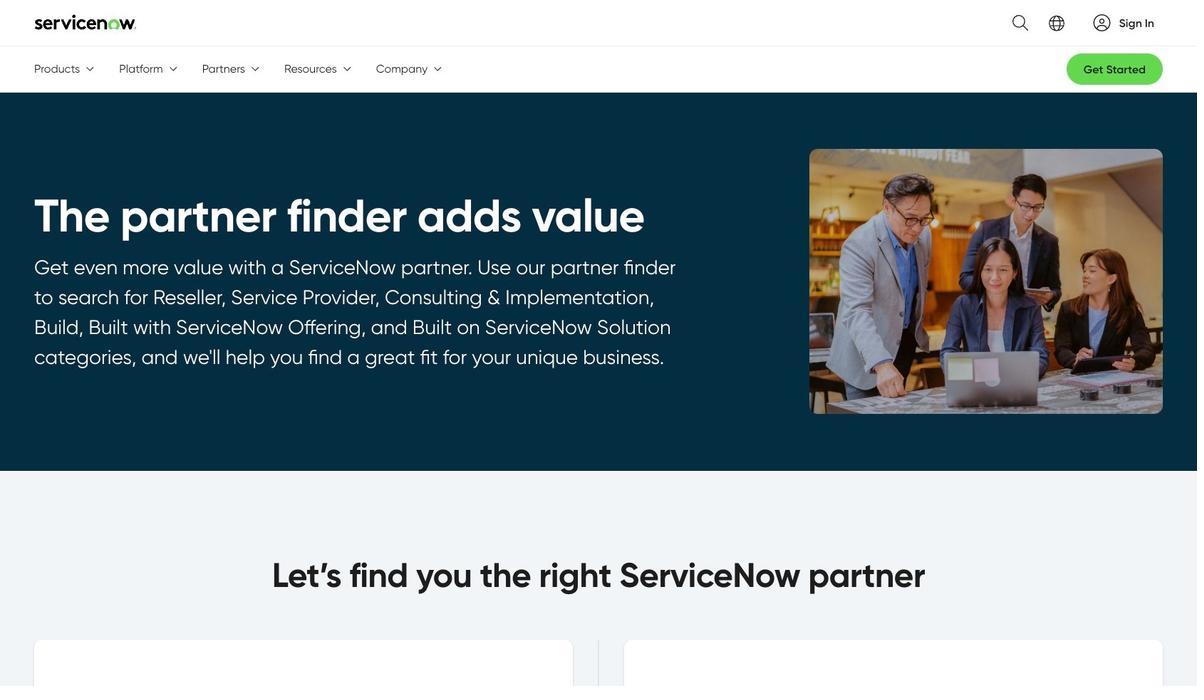 Task type: locate. For each thing, give the bounding box(es) containing it.
search image
[[1004, 6, 1028, 39]]

servicenow image
[[34, 14, 137, 30]]



Task type: describe. For each thing, give the bounding box(es) containing it.
arc image
[[1094, 14, 1111, 31]]



Task type: vqa. For each thing, say whether or not it's contained in the screenshot.
search icon
yes



